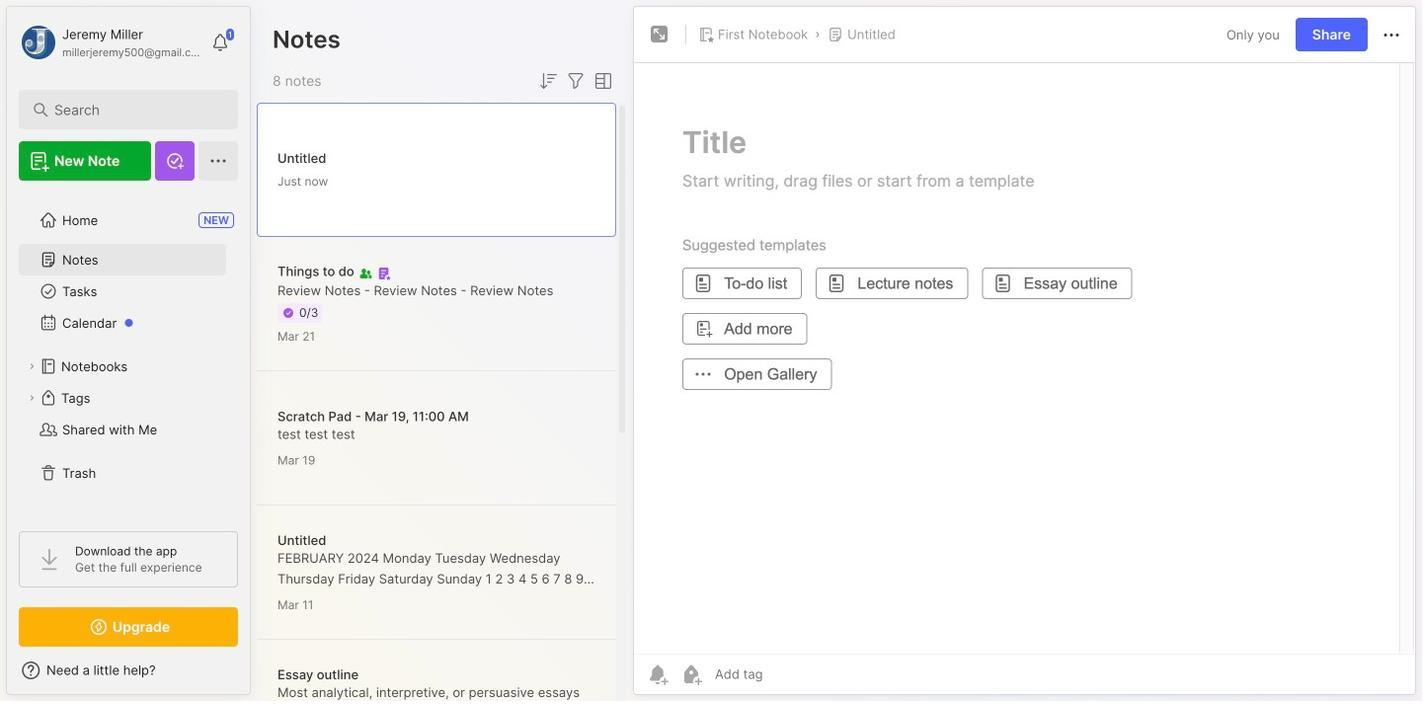 Task type: describe. For each thing, give the bounding box(es) containing it.
Search text field
[[54, 101, 212, 120]]

expand note image
[[648, 23, 672, 46]]

more actions image
[[1380, 23, 1404, 47]]

expand tags image
[[26, 392, 38, 404]]

Note Editor text field
[[634, 62, 1416, 654]]

Sort options field
[[536, 69, 560, 93]]

View options field
[[588, 69, 615, 93]]

expand notebooks image
[[26, 361, 38, 372]]

click to collapse image
[[249, 665, 264, 689]]



Task type: locate. For each thing, give the bounding box(es) containing it.
WHAT'S NEW field
[[7, 655, 250, 687]]

Add tag field
[[713, 666, 861, 683]]

None search field
[[54, 98, 212, 122]]

add tag image
[[680, 663, 703, 687]]

none search field inside main element
[[54, 98, 212, 122]]

More actions field
[[1380, 22, 1404, 47]]

note window element
[[633, 6, 1417, 700]]

add a reminder image
[[646, 663, 670, 687]]

add filters image
[[564, 69, 588, 93]]

Account field
[[19, 23, 202, 62]]

main element
[[0, 0, 257, 701]]

tree inside main element
[[7, 193, 250, 514]]

Add filters field
[[564, 69, 588, 93]]

tree
[[7, 193, 250, 514]]



Task type: vqa. For each thing, say whether or not it's contained in the screenshot.
Clip Web Content
no



